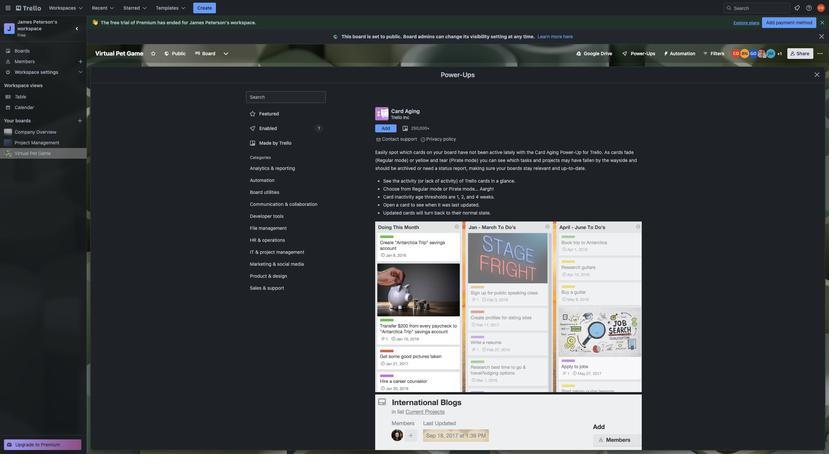 Task type: locate. For each thing, give the bounding box(es) containing it.
& right it
[[255, 250, 259, 255]]

1 horizontal spatial can
[[489, 158, 497, 163]]

wayside
[[610, 158, 628, 163]]

to-
[[569, 166, 575, 171]]

screenshot image
[[375, 222, 642, 393], [375, 395, 642, 455]]

analytics & reporting
[[250, 166, 295, 171]]

board inside easily spot which cards on your board have not been active lately with the card aging power-up for trello. as cards fade (regular mode) or yellow and tear (pirate mode) you can see which tasks and projects may have fallen by the wayside and should be archived or need a status report, making sure your boards stay relevant and up-to-date.
[[444, 150, 457, 155]]

up
[[575, 150, 581, 155]]

or down yellow at top
[[417, 166, 422, 171]]

sm image down 250,000 +
[[420, 137, 426, 143]]

peterson's down the create button
[[205, 20, 229, 25]]

0 vertical spatial power-
[[631, 51, 647, 56]]

1 horizontal spatial for
[[583, 150, 589, 155]]

0 vertical spatial see
[[498, 158, 505, 163]]

james down the create button
[[189, 20, 204, 25]]

0 vertical spatial ups
[[647, 51, 655, 56]]

customize views image
[[223, 50, 229, 57]]

1 horizontal spatial james
[[189, 20, 204, 25]]

0 horizontal spatial james
[[17, 19, 32, 25]]

workspace down members
[[15, 69, 39, 75]]

0 vertical spatial +
[[777, 51, 780, 56]]

this member is an admin of this board. image
[[763, 55, 766, 58]]

2 vertical spatial trello
[[465, 178, 477, 184]]

board left the "is"
[[352, 34, 366, 39]]

1 vertical spatial by
[[596, 158, 601, 163]]

privacy
[[426, 136, 442, 142]]

your
[[433, 150, 443, 155], [496, 166, 506, 171]]

1 horizontal spatial or
[[417, 166, 422, 171]]

2 vertical spatial card
[[383, 194, 393, 200]]

recent
[[92, 5, 107, 11]]

your boards with 3 items element
[[4, 117, 67, 125]]

1 vertical spatial the
[[602, 158, 609, 163]]

j
[[7, 25, 11, 32]]

support down design on the left
[[267, 286, 284, 291]]

1 vertical spatial workspace
[[17, 26, 42, 31]]

1 vertical spatial virtual pet game
[[15, 151, 51, 156]]

0 vertical spatial pet
[[116, 50, 125, 57]]

0 horizontal spatial can
[[436, 34, 444, 39]]

game down management
[[38, 151, 51, 156]]

1 vertical spatial card
[[535, 150, 545, 155]]

board up (pirate
[[444, 150, 457, 155]]

workspace
[[231, 20, 255, 25], [17, 26, 42, 31]]

game left star or unstar board image
[[127, 50, 143, 57]]

trello inside card aging trello inc
[[391, 114, 402, 120]]

0 vertical spatial management
[[259, 226, 287, 231]]

0 vertical spatial game
[[127, 50, 143, 57]]

aging up inc
[[405, 108, 420, 114]]

0 vertical spatial 1
[[780, 51, 782, 56]]

boards inside easily spot which cards on your board have not been active lately with the card aging power-up for trello. as cards fade (regular mode) or yellow and tear (pirate mode) you can see which tasks and projects may have fallen by the wayside and should be archived or need a status report, making sure your boards stay relevant and up-to-date.
[[507, 166, 522, 171]]

1 horizontal spatial power-ups
[[631, 51, 655, 56]]

or down activity) on the right of the page
[[443, 186, 448, 192]]

mode) down not
[[465, 158, 478, 163]]

0 vertical spatial screenshot image
[[375, 222, 642, 393]]

virtual pet game inside text box
[[95, 50, 143, 57]]

0 vertical spatial card
[[391, 108, 404, 114]]

premium
[[136, 20, 156, 25], [41, 443, 60, 448]]

& left design on the left
[[268, 274, 271, 279]]

1 vertical spatial which
[[507, 158, 519, 163]]

card inside easily spot which cards on your board have not been active lately with the card aging power-up for trello. as cards fade (regular mode) or yellow and tear (pirate mode) you can see which tasks and projects may have fallen by the wayside and should be archived or need a status report, making sure your boards stay relevant and up-to-date.
[[535, 150, 545, 155]]

virtual down "the"
[[95, 50, 114, 57]]

1 horizontal spatial see
[[498, 158, 505, 163]]

1 horizontal spatial trello
[[391, 114, 402, 120]]

method
[[796, 20, 812, 25]]

banner
[[87, 16, 829, 29]]

sales & support
[[250, 286, 284, 291]]

add inside add button
[[382, 126, 390, 131]]

or up archived
[[410, 158, 414, 163]]

aging up projects
[[546, 150, 559, 155]]

0 horizontal spatial virtual
[[15, 151, 29, 156]]

automation up board utilities in the left of the page
[[250, 178, 275, 183]]

your right on
[[433, 150, 443, 155]]

0 horizontal spatial premium
[[41, 443, 60, 448]]

see inside easily spot which cards on your board have not been active lately with the card aging power-up for trello. as cards fade (regular mode) or yellow and tear (pirate mode) you can see which tasks and projects may have fallen by the wayside and should be archived or need a status report, making sure your boards stay relevant and up-to-date.
[[498, 158, 505, 163]]

communication
[[250, 202, 284, 207]]

add board image
[[77, 118, 83, 124]]

pet down project management
[[30, 151, 37, 156]]

and inside see the activity (or lack of activity) of trello cards in a glance. choose from regular mode or pirate mode… aargh! card inactivity age thresholds are 1, 2, and 4 weeks. open a card to see when it was last updated. updated cards will turn back to their normal state.
[[467, 194, 475, 200]]

0 horizontal spatial see
[[416, 202, 424, 208]]

1 vertical spatial power-ups
[[441, 71, 475, 79]]

& right hr
[[258, 238, 261, 243]]

primary element
[[0, 0, 829, 16]]

2 horizontal spatial trello
[[465, 178, 477, 184]]

lack
[[425, 178, 434, 184]]

communication & collaboration link
[[246, 199, 326, 210]]

your boards
[[4, 118, 31, 124]]

overview
[[36, 129, 56, 135]]

see down active
[[498, 158, 505, 163]]

& right analytics
[[271, 166, 274, 171]]

add payment method
[[766, 20, 812, 25]]

0 horizontal spatial which
[[400, 150, 412, 155]]

james peterson (jamespeterson93) image
[[757, 49, 767, 58]]

board left customize views image
[[202, 51, 215, 56]]

of up pirate
[[459, 178, 464, 184]]

2 vertical spatial power-
[[560, 150, 575, 155]]

0 vertical spatial your
[[433, 150, 443, 155]]

0 vertical spatial workspace
[[15, 69, 39, 75]]

support
[[400, 136, 417, 142], [267, 286, 284, 291]]

management
[[259, 226, 287, 231], [276, 250, 304, 255]]

1 horizontal spatial workspace
[[231, 20, 255, 25]]

see up the will
[[416, 202, 424, 208]]

trello up 'mode…' on the top of page
[[465, 178, 477, 184]]

game
[[127, 50, 143, 57], [38, 151, 51, 156]]

1 horizontal spatial board
[[250, 190, 263, 195]]

privacy policy
[[426, 136, 456, 142]]

2,
[[461, 194, 465, 200]]

boards up company
[[15, 118, 31, 124]]

christina overa (christinaovera) image right open information menu icon
[[817, 4, 825, 12]]

the up "tasks"
[[527, 150, 534, 155]]

1 horizontal spatial boards
[[507, 166, 522, 171]]

trello.
[[590, 150, 603, 155]]

updated.
[[461, 202, 480, 208]]

add inside add payment method button
[[766, 20, 775, 25]]

add
[[766, 20, 775, 25], [382, 126, 390, 131]]

board right public.
[[403, 34, 417, 39]]

1 horizontal spatial peterson's
[[205, 20, 229, 25]]

workspace settings
[[15, 69, 58, 75]]

0 vertical spatial add
[[766, 20, 775, 25]]

2 vertical spatial a
[[396, 202, 399, 208]]

setting
[[491, 34, 507, 39]]

0 vertical spatial can
[[436, 34, 444, 39]]

0 vertical spatial the
[[527, 150, 534, 155]]

can right the admins
[[436, 34, 444, 39]]

1 vertical spatial power-
[[441, 71, 463, 79]]

virtual inside text box
[[95, 50, 114, 57]]

management down hr & operations link
[[276, 250, 304, 255]]

& right sales
[[263, 286, 266, 291]]

calendar link
[[15, 104, 83, 111]]

ben nelson (bennelson96) image
[[740, 49, 749, 58]]

the
[[527, 150, 534, 155], [602, 158, 609, 163], [393, 178, 400, 184]]

0 vertical spatial automation
[[670, 51, 695, 56]]

premium right the upgrade in the bottom of the page
[[41, 443, 60, 448]]

virtual pet game down free
[[95, 50, 143, 57]]

+
[[777, 51, 780, 56], [427, 126, 430, 131]]

for right the ended
[[182, 20, 188, 25]]

Search text field
[[246, 91, 326, 103]]

+ right jeremy miller (jeremymiller198) icon
[[777, 51, 780, 56]]

of right lack
[[435, 178, 439, 184]]

power-
[[631, 51, 647, 56], [441, 71, 463, 79], [560, 150, 575, 155]]

trello for by
[[279, 140, 291, 146]]

ups
[[647, 51, 655, 56], [463, 71, 475, 79]]

starred
[[123, 5, 140, 11]]

mode) up archived
[[395, 158, 408, 163]]

the down the as
[[602, 158, 609, 163]]

by right made
[[273, 140, 278, 146]]

peterson's down back to home image
[[33, 19, 57, 25]]

table
[[15, 94, 26, 100]]

& for communication
[[285, 202, 288, 207]]

this
[[341, 34, 351, 39]]

projects
[[542, 158, 560, 163]]

trello right made
[[279, 140, 291, 146]]

contact support link
[[382, 136, 417, 142]]

& for analytics
[[271, 166, 274, 171]]

card inside see the activity (or lack of activity) of trello cards in a glance. choose from regular mode or pirate mode… aargh! card inactivity age thresholds are 1, 2, and 4 weeks. open a card to see when it was last updated. updated cards will turn back to their normal state.
[[383, 194, 393, 200]]

which down lately
[[507, 158, 519, 163]]

0 vertical spatial board
[[352, 34, 366, 39]]

sales & support link
[[246, 283, 326, 294]]

and down 'fade'
[[629, 158, 637, 163]]

james up free
[[17, 19, 32, 25]]

tasks
[[521, 158, 532, 163]]

aging inside card aging trello inc
[[405, 108, 420, 114]]

james peterson's workspace free
[[17, 19, 58, 38]]

to down the was
[[446, 210, 450, 216]]

workspace up table
[[4, 83, 29, 88]]

1 vertical spatial management
[[276, 250, 304, 255]]

2 horizontal spatial board
[[403, 34, 417, 39]]

add left "payment" at the right top
[[766, 20, 775, 25]]

0 horizontal spatial peterson's
[[33, 19, 57, 25]]

pet down trial
[[116, 50, 125, 57]]

it & project management
[[250, 250, 304, 255]]

automation inside button
[[670, 51, 695, 56]]

your right sure
[[496, 166, 506, 171]]

gary orlando (garyorlando) image
[[749, 49, 758, 58]]

operations
[[262, 238, 285, 243]]

card
[[400, 202, 409, 208]]

aging inside easily spot which cards on your board have not been active lately with the card aging power-up for trello. as cards fade (regular mode) or yellow and tear (pirate mode) you can see which tasks and projects may have fallen by the wayside and should be archived or need a status report, making sure your boards stay relevant and up-to-date.
[[546, 150, 559, 155]]

utilities
[[264, 190, 279, 195]]

trello for aging
[[391, 114, 402, 120]]

0 horizontal spatial game
[[38, 151, 51, 156]]

Search field
[[732, 3, 790, 13]]

0 horizontal spatial the
[[393, 178, 400, 184]]

1 horizontal spatial power-
[[560, 150, 575, 155]]

upgrade to premium
[[15, 443, 60, 448]]

power- inside button
[[631, 51, 647, 56]]

0 notifications image
[[793, 4, 801, 12]]

board left utilities
[[250, 190, 263, 195]]

enabled
[[259, 126, 277, 131]]

0 vertical spatial premium
[[136, 20, 156, 25]]

james inside the james peterson's workspace free
[[17, 19, 32, 25]]

0 vertical spatial or
[[410, 158, 414, 163]]

1 vertical spatial or
[[417, 166, 422, 171]]

of inside banner
[[131, 20, 135, 25]]

1 horizontal spatial virtual
[[95, 50, 114, 57]]

add for add payment method
[[766, 20, 775, 25]]

1 horizontal spatial board
[[444, 150, 457, 155]]

of right trial
[[131, 20, 135, 25]]

1 horizontal spatial a
[[435, 166, 437, 171]]

0 vertical spatial christina overa (christinaovera) image
[[817, 4, 825, 12]]

0 horizontal spatial mode)
[[395, 158, 408, 163]]

support down 250,000
[[400, 136, 417, 142]]

company overview link
[[15, 129, 83, 136]]

for right up
[[583, 150, 589, 155]]

1 vertical spatial boards
[[507, 166, 522, 171]]

spot
[[389, 150, 398, 155]]

1 vertical spatial a
[[496, 178, 499, 184]]

1 vertical spatial ups
[[463, 71, 475, 79]]

jeremy miller (jeremymiller198) image
[[766, 49, 775, 58]]

0 horizontal spatial board
[[352, 34, 366, 39]]

product
[[250, 274, 267, 279]]

boards left the stay at the top
[[507, 166, 522, 171]]

open information menu image
[[806, 5, 812, 11]]

easily spot which cards on your board have not been active lately with the card aging power-up for trello. as cards fade (regular mode) or yellow and tear (pirate mode) you can see which tasks and projects may have fallen by the wayside and should be archived or need a status report, making sure your boards stay relevant and up-to-date.
[[375, 150, 637, 171]]

& for marketing
[[273, 262, 276, 267]]

a right need
[[435, 166, 437, 171]]

project management
[[15, 140, 59, 146]]

automation left filters button
[[670, 51, 695, 56]]

and left 4 at top
[[467, 194, 475, 200]]

0 horizontal spatial 1
[[318, 126, 320, 131]]

to right card
[[411, 202, 415, 208]]

0 vertical spatial aging
[[405, 108, 420, 114]]

1 vertical spatial virtual
[[15, 151, 29, 156]]

back to home image
[[16, 3, 41, 13]]

0 vertical spatial virtual pet game
[[95, 50, 143, 57]]

a right in
[[496, 178, 499, 184]]

0 vertical spatial have
[[458, 150, 468, 155]]

management
[[31, 140, 59, 146]]

1 vertical spatial trello
[[279, 140, 291, 146]]

0 vertical spatial trello
[[391, 114, 402, 120]]

card up inc
[[391, 108, 404, 114]]

+ up privacy
[[427, 126, 430, 131]]

1 vertical spatial pet
[[30, 151, 37, 156]]

sm image left the "is"
[[332, 34, 341, 40]]

1 vertical spatial game
[[38, 151, 51, 156]]

1 horizontal spatial have
[[571, 158, 581, 163]]

can up sure
[[489, 158, 497, 163]]

james
[[17, 19, 32, 25], [189, 20, 204, 25]]

trello left inc
[[391, 114, 402, 120]]

1 vertical spatial +
[[427, 126, 430, 131]]

2 horizontal spatial or
[[443, 186, 448, 192]]

1 horizontal spatial support
[[400, 136, 417, 142]]

management up operations
[[259, 226, 287, 231]]

1 vertical spatial workspace
[[4, 83, 29, 88]]

christina overa (christinaovera) image left gary orlando (garyorlando) icon
[[731, 49, 741, 58]]

cards down card
[[403, 210, 415, 216]]

sm image inside automation button
[[661, 48, 670, 58]]

trello
[[391, 114, 402, 120], [279, 140, 291, 146], [465, 178, 477, 184]]

updated
[[383, 210, 402, 216]]

boards link
[[0, 46, 87, 56]]

virtual pet game down project management
[[15, 151, 51, 156]]

project
[[15, 140, 30, 146]]

have left not
[[458, 150, 468, 155]]

aging
[[405, 108, 420, 114], [546, 150, 559, 155]]

& down the board utilities link
[[285, 202, 288, 207]]

product & design
[[250, 274, 287, 279]]

see inside see the activity (or lack of activity) of trello cards in a glance. choose from regular mode or pirate mode… aargh! card inactivity age thresholds are 1, 2, and 4 weeks. open a card to see when it was last updated. updated cards will turn back to their normal state.
[[416, 202, 424, 208]]

0 horizontal spatial +
[[427, 126, 430, 131]]

have
[[458, 150, 468, 155], [571, 158, 581, 163]]

virtual down project
[[15, 151, 29, 156]]

star or unstar board image
[[151, 51, 156, 56]]

1 vertical spatial aging
[[546, 150, 559, 155]]

& left social
[[273, 262, 276, 267]]

it & project management link
[[246, 247, 326, 258]]

by down trello. on the top right of the page
[[596, 158, 601, 163]]

christina overa (christinaovera) image
[[817, 4, 825, 12], [731, 49, 741, 58]]

1 vertical spatial board
[[444, 150, 457, 155]]

0 horizontal spatial christina overa (christinaovera) image
[[731, 49, 741, 58]]

which right spot
[[400, 150, 412, 155]]

by inside easily spot which cards on your board have not been active lately with the card aging power-up for trello. as cards fade (regular mode) or yellow and tear (pirate mode) you can see which tasks and projects may have fallen by the wayside and should be archived or need a status report, making sure your boards stay relevant and up-to-date.
[[596, 158, 601, 163]]

👋 the free trial of premium has ended for james peterson's workspace .
[[92, 20, 256, 25]]

company overview
[[15, 129, 56, 135]]

age
[[415, 194, 423, 200]]

1 vertical spatial for
[[583, 150, 589, 155]]

marketing
[[250, 262, 271, 267]]

or
[[410, 158, 414, 163], [417, 166, 422, 171], [443, 186, 448, 192]]

board inside board link
[[202, 51, 215, 56]]

add up contact
[[382, 126, 390, 131]]

plans
[[749, 20, 759, 25]]

1 horizontal spatial mode)
[[465, 158, 478, 163]]

1 horizontal spatial ups
[[647, 51, 655, 56]]

workspace inside banner
[[231, 20, 255, 25]]

sm image
[[332, 34, 341, 40], [661, 48, 670, 58], [375, 137, 382, 143], [420, 137, 426, 143]]

1 vertical spatial support
[[267, 286, 284, 291]]

workspace inside dropdown button
[[15, 69, 39, 75]]

2 vertical spatial board
[[250, 190, 263, 195]]

add payment method button
[[762, 17, 816, 28]]

automation link
[[246, 175, 326, 186]]

sm image right power-ups button
[[661, 48, 670, 58]]

stay
[[523, 166, 532, 171]]

the right see
[[393, 178, 400, 184]]

1 vertical spatial your
[[496, 166, 506, 171]]

workspace inside the james peterson's workspace free
[[17, 26, 42, 31]]

search image
[[726, 5, 732, 11]]

state.
[[479, 210, 491, 216]]

power- inside easily spot which cards on your board have not been active lately with the card aging power-up for trello. as cards fade (regular mode) or yellow and tear (pirate mode) you can see which tasks and projects may have fallen by the wayside and should be archived or need a status report, making sure your boards stay relevant and up-to-date.
[[560, 150, 575, 155]]

pet inside text box
[[116, 50, 125, 57]]

in
[[491, 178, 495, 184]]

learn
[[538, 34, 550, 39]]

sales
[[250, 286, 261, 291]]

workspace for workspace views
[[4, 83, 29, 88]]

can inside easily spot which cards on your board have not been active lately with the card aging power-up for trello. as cards fade (regular mode) or yellow and tear (pirate mode) you can see which tasks and projects may have fallen by the wayside and should be archived or need a status report, making sure your boards stay relevant and up-to-date.
[[489, 158, 497, 163]]

collaboration
[[289, 202, 317, 207]]

a left card
[[396, 202, 399, 208]]

have down up
[[571, 158, 581, 163]]

card up open
[[383, 194, 393, 200]]

premium left has
[[136, 20, 156, 25]]

card up projects
[[535, 150, 545, 155]]

1 vertical spatial premium
[[41, 443, 60, 448]]

0 horizontal spatial for
[[182, 20, 188, 25]]



Task type: vqa. For each thing, say whether or not it's contained in the screenshot.
social on the bottom left
yes



Task type: describe. For each thing, give the bounding box(es) containing it.
0 horizontal spatial a
[[396, 202, 399, 208]]

a inside easily spot which cards on your board have not been active lately with the card aging power-up for trello. as cards fade (regular mode) or yellow and tear (pirate mode) you can see which tasks and projects may have fallen by the wayside and should be archived or need a status report, making sure your boards stay relevant and up-to-date.
[[435, 166, 437, 171]]

0 vertical spatial board
[[403, 34, 417, 39]]

create
[[197, 5, 212, 11]]

fallen
[[583, 158, 594, 163]]

table link
[[15, 94, 83, 100]]

activity
[[401, 178, 416, 184]]

settings
[[40, 69, 58, 75]]

boards inside your boards with 3 items element
[[15, 118, 31, 124]]

2 screenshot image from the top
[[375, 395, 642, 455]]

.
[[255, 20, 256, 25]]

create button
[[193, 3, 216, 13]]

their
[[452, 210, 461, 216]]

tools
[[273, 214, 284, 219]]

and down on
[[430, 158, 438, 163]]

developer
[[250, 214, 272, 219]]

(regular
[[375, 158, 393, 163]]

archived
[[398, 166, 416, 171]]

(or
[[418, 178, 424, 184]]

regular
[[412, 186, 429, 192]]

0 horizontal spatial by
[[273, 140, 278, 146]]

members
[[15, 59, 35, 64]]

fade
[[624, 150, 634, 155]]

1 mode) from the left
[[395, 158, 408, 163]]

hr & operations
[[250, 238, 285, 243]]

boards
[[15, 48, 30, 54]]

contact support
[[382, 136, 417, 142]]

upgrade to premium link
[[4, 440, 81, 451]]

will
[[416, 210, 423, 216]]

social
[[277, 262, 290, 267]]

& for sales
[[263, 286, 266, 291]]

free
[[17, 33, 26, 38]]

1 vertical spatial have
[[571, 158, 581, 163]]

upgrade
[[15, 443, 34, 448]]

the inside see the activity (or lack of activity) of trello cards in a glance. choose from regular mode or pirate mode… aargh! card inactivity age thresholds are 1, 2, and 4 weeks. open a card to see when it was last updated. updated cards will turn back to their normal state.
[[393, 178, 400, 184]]

add for add
[[382, 126, 390, 131]]

this board is set to public. board admins can change its visibility setting at any time. learn more here
[[341, 34, 573, 39]]

2 horizontal spatial a
[[496, 178, 499, 184]]

relevant
[[533, 166, 551, 171]]

normal
[[463, 210, 478, 216]]

trello inside see the activity (or lack of activity) of trello cards in a glance. choose from regular mode or pirate mode… aargh! card inactivity age thresholds are 1, 2, and 4 weeks. open a card to see when it was last updated. updated cards will turn back to their normal state.
[[465, 178, 477, 184]]

company
[[15, 129, 35, 135]]

easily
[[375, 150, 388, 155]]

0 vertical spatial support
[[400, 136, 417, 142]]

to right the upgrade in the bottom of the page
[[35, 443, 40, 448]]

0 horizontal spatial power-
[[441, 71, 463, 79]]

1 horizontal spatial of
[[435, 178, 439, 184]]

product & design link
[[246, 271, 326, 282]]

file
[[250, 226, 257, 231]]

your
[[4, 118, 14, 124]]

1 horizontal spatial premium
[[136, 20, 156, 25]]

privacy policy link
[[426, 136, 456, 142]]

trial
[[121, 20, 129, 25]]

drive
[[601, 51, 612, 56]]

explore plans
[[734, 20, 759, 25]]

0 horizontal spatial have
[[458, 150, 468, 155]]

public.
[[386, 34, 402, 39]]

0 horizontal spatial ups
[[463, 71, 475, 79]]

0 horizontal spatial automation
[[250, 178, 275, 183]]

or inside see the activity (or lack of activity) of trello cards in a glance. choose from regular mode or pirate mode… aargh! card inactivity age thresholds are 1, 2, and 4 weeks. open a card to see when it was last updated. updated cards will turn back to their normal state.
[[443, 186, 448, 192]]

it
[[438, 202, 441, 208]]

0 vertical spatial which
[[400, 150, 412, 155]]

power-ups inside button
[[631, 51, 655, 56]]

1 horizontal spatial the
[[527, 150, 534, 155]]

open
[[383, 202, 395, 208]]

management inside it & project management link
[[276, 250, 304, 255]]

change
[[445, 34, 462, 39]]

add button
[[375, 125, 397, 133]]

when
[[425, 202, 437, 208]]

workspace navigation collapse icon image
[[73, 24, 82, 33]]

contact
[[382, 136, 399, 142]]

payment
[[776, 20, 795, 25]]

1 horizontal spatial 1
[[780, 51, 782, 56]]

turn
[[424, 210, 433, 216]]

more
[[551, 34, 562, 39]]

1 horizontal spatial your
[[496, 166, 506, 171]]

design
[[273, 274, 287, 279]]

game inside text box
[[127, 50, 143, 57]]

2 horizontal spatial the
[[602, 158, 609, 163]]

featured link
[[246, 107, 326, 121]]

workspace views
[[4, 83, 43, 88]]

banner containing 👋
[[87, 16, 829, 29]]

are
[[449, 194, 455, 200]]

1 screenshot image from the top
[[375, 222, 642, 393]]

card inside card aging trello inc
[[391, 108, 404, 114]]

recent button
[[88, 3, 118, 13]]

media
[[291, 262, 304, 267]]

automation button
[[661, 48, 699, 59]]

share
[[797, 51, 809, 56]]

board for board utilities
[[250, 190, 263, 195]]

has
[[157, 20, 165, 25]]

pirate
[[449, 186, 461, 192]]

250,000
[[411, 126, 427, 131]]

google drive icon image
[[576, 51, 581, 56]]

learn more here link
[[535, 34, 573, 39]]

cards up aargh!
[[478, 178, 490, 184]]

to right set
[[380, 34, 385, 39]]

1 horizontal spatial which
[[507, 158, 519, 163]]

peterson's inside the james peterson's workspace free
[[33, 19, 57, 25]]

wave image
[[92, 20, 98, 26]]

members link
[[0, 56, 87, 67]]

marketing & social media
[[250, 262, 304, 267]]

0 horizontal spatial your
[[433, 150, 443, 155]]

& for hr
[[258, 238, 261, 243]]

from
[[401, 186, 411, 192]]

glance.
[[500, 178, 516, 184]]

admins
[[418, 34, 435, 39]]

file management link
[[246, 223, 326, 234]]

and left up-
[[552, 166, 560, 171]]

1 vertical spatial christina overa (christinaovera) image
[[731, 49, 741, 58]]

0 horizontal spatial or
[[410, 158, 414, 163]]

1 horizontal spatial christina overa (christinaovera) image
[[817, 4, 825, 12]]

board link
[[191, 48, 219, 59]]

workspace for workspace settings
[[15, 69, 39, 75]]

status
[[439, 166, 452, 171]]

inc
[[403, 114, 409, 120]]

at
[[508, 34, 513, 39]]

👋
[[92, 20, 98, 25]]

sure
[[486, 166, 495, 171]]

2 horizontal spatial of
[[459, 178, 464, 184]]

4
[[476, 194, 479, 200]]

with
[[516, 150, 525, 155]]

mode…
[[463, 186, 478, 192]]

board utilities
[[250, 190, 279, 195]]

featured
[[259, 111, 279, 117]]

Board name text field
[[92, 48, 147, 59]]

cards up wayside
[[611, 150, 623, 155]]

0 horizontal spatial support
[[267, 286, 284, 291]]

0 horizontal spatial power-ups
[[441, 71, 475, 79]]

2 mode) from the left
[[465, 158, 478, 163]]

cards up yellow at top
[[413, 150, 425, 155]]

0 vertical spatial for
[[182, 20, 188, 25]]

on
[[427, 150, 432, 155]]

analytics & reporting link
[[246, 163, 326, 174]]

tear
[[439, 158, 448, 163]]

reporting
[[275, 166, 295, 171]]

management inside file management link
[[259, 226, 287, 231]]

show menu image
[[817, 50, 823, 57]]

last
[[452, 202, 459, 208]]

for inside easily spot which cards on your board have not been active lately with the card aging power-up for trello. as cards fade (regular mode) or yellow and tear (pirate mode) you can see which tasks and projects may have fallen by the wayside and should be archived or need a status report, making sure your boards stay relevant and up-to-date.
[[583, 150, 589, 155]]

& for product
[[268, 274, 271, 279]]

ups inside button
[[647, 51, 655, 56]]

board for board
[[202, 51, 215, 56]]

and up relevant
[[533, 158, 541, 163]]

sm image up easily
[[375, 137, 382, 143]]

policy
[[443, 136, 456, 142]]

& for it
[[255, 250, 259, 255]]

share button
[[787, 48, 813, 59]]

time.
[[523, 34, 535, 39]]

(pirate
[[449, 158, 463, 163]]

be
[[391, 166, 396, 171]]

+ 1
[[777, 51, 782, 56]]



